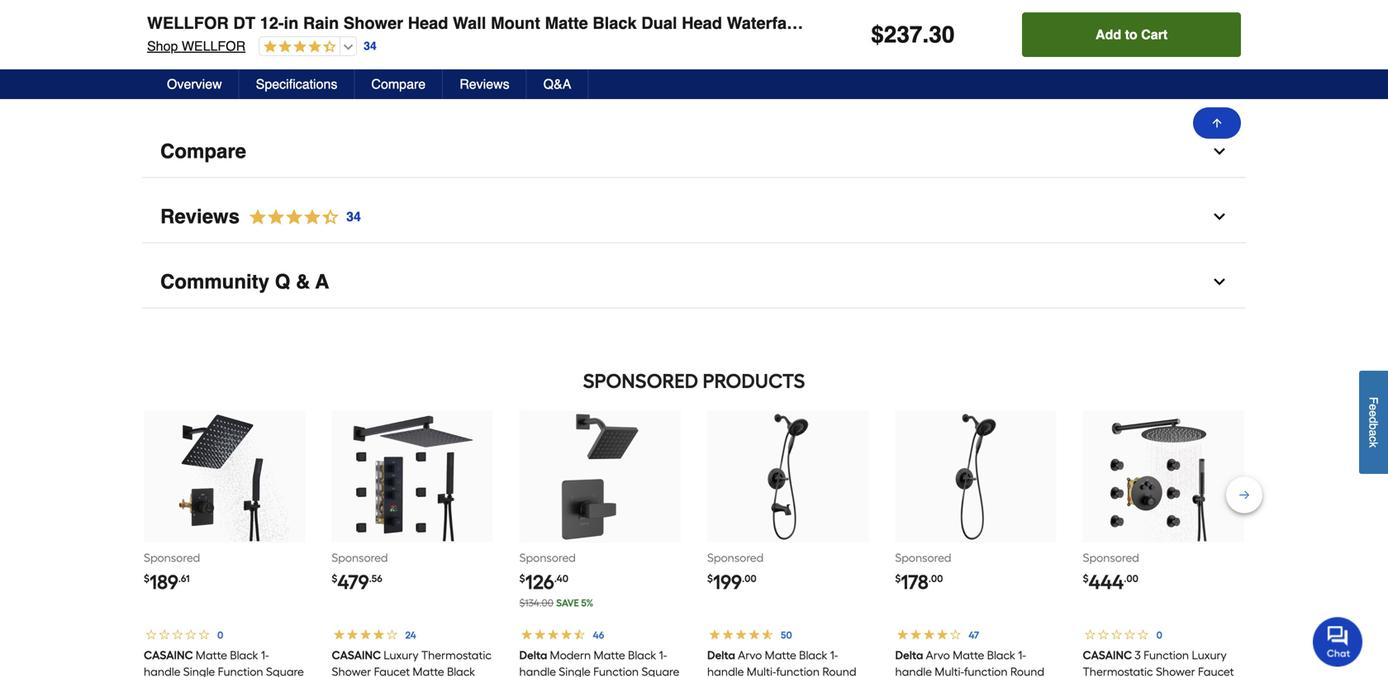 Task type: describe. For each thing, give the bounding box(es) containing it.
0 vertical spatial compare
[[371, 76, 426, 92]]

1- for delta modern matte black 1-handle single function square shower faucet 'image'
[[659, 649, 667, 663]]

q
[[275, 271, 290, 293]]

delta arvo matte black 1-handle multi-function round shower faucet valve included image
[[911, 413, 1041, 542]]

0 horizontal spatial 34
[[346, 209, 361, 224]]

$ for 237
[[871, 21, 884, 48]]

in
[[284, 14, 299, 33]]

shop wellfor
[[147, 38, 246, 54]]

handle for delta arvo matte black 1-handle multi-function round shower faucet valve included image
[[895, 665, 932, 678]]

arvo matte black 1- handle multi-function roun for 199
[[707, 649, 857, 678]]

add
[[1096, 27, 1122, 42]]

thermostatic inside luxury thermostatic shower faucet matte blac
[[421, 649, 491, 663]]

casainc for 479
[[332, 649, 381, 663]]

0 vertical spatial faucet
[[926, 14, 980, 33]]

single inside modern matte black 1- handle single function squar
[[559, 665, 591, 678]]

black for delta arvo matte black 1-handle multi-function round shower faucet valve included image
[[987, 649, 1015, 663]]

f e e d b a c k button
[[1359, 371, 1388, 474]]

casainc luxury thermostatic shower faucet matte black dual head built-in shower faucet system with 3-way diverter valve included image
[[348, 413, 477, 542]]

shower inside luxury thermostatic shower faucet matte blac
[[332, 665, 371, 678]]

casainc 3 function luxury thermostatic shower faucet matte black built-in shower faucet system with 3-way diverter valve included image
[[1099, 413, 1228, 542]]

.00 for 178
[[929, 573, 943, 585]]

save
[[556, 598, 579, 610]]

with
[[1048, 14, 1081, 33]]

matte inside modern matte black 1- handle single function squar
[[594, 649, 625, 663]]

237
[[884, 21, 923, 48]]

3 function luxury thermostatic shower fauce
[[1083, 649, 1234, 678]]

way
[[1100, 14, 1131, 33]]

included
[[1250, 14, 1318, 33]]

sponsored inside 'southdeep products' heading
[[583, 369, 699, 393]]

4.4 stars image containing 34
[[240, 206, 362, 229]]

delta arvo matte black 1-handle multi-function round bathtub and shower faucet valve included image
[[724, 413, 853, 542]]

a
[[1367, 430, 1381, 437]]

199
[[713, 571, 742, 595]]

casainc for 189
[[144, 649, 193, 663]]

wellfor dt 12-in rain shower head wall mount matte black dual head waterfall built-in shower faucet system with 2-way diverter valve included
[[147, 14, 1318, 33]]

modern
[[550, 649, 591, 663]]

shop
[[147, 38, 178, 54]]

$ 178 .00
[[895, 571, 943, 595]]

delta modern matte black 1-handle single function square shower faucet image
[[536, 413, 665, 542]]

sponsored for 444
[[1083, 551, 1140, 565]]

arvo for 199
[[738, 649, 762, 663]]

add to cart button
[[1022, 12, 1241, 57]]

3
[[1135, 649, 1141, 663]]

casainc for 444
[[1083, 649, 1132, 663]]

0 vertical spatial 4.4 stars image
[[260, 40, 336, 55]]

reviews inside button
[[460, 76, 510, 92]]

casainc matte black 1-handle single function square shower faucet valve included image
[[160, 413, 289, 542]]

community
[[160, 271, 269, 293]]

.00 for 444
[[1124, 573, 1139, 585]]

arvo matte black 1- handle multi-function roun for 178
[[895, 649, 1053, 678]]

.00 for 199
[[742, 573, 757, 585]]

.
[[923, 21, 929, 48]]

wall
[[453, 14, 486, 33]]

$134.00
[[520, 598, 554, 610]]

sponsored for 189
[[144, 551, 200, 565]]

luxury thermostatic shower faucet matte blac
[[332, 649, 491, 678]]

faucet inside luxury thermostatic shower faucet matte blac
[[374, 665, 410, 678]]

c
[[1367, 437, 1381, 442]]

0 horizontal spatial compare
[[160, 140, 246, 163]]

function inside matte black 1- handle single function squar
[[218, 665, 263, 678]]

system
[[984, 14, 1043, 33]]

chevron down image
[[1212, 209, 1228, 225]]

specifications
[[256, 76, 338, 92]]

0 vertical spatial wellfor
[[147, 14, 229, 33]]

$134.00 save 5%
[[520, 598, 594, 610]]

178
[[901, 571, 929, 595]]

delta for 199
[[707, 649, 735, 663]]

2 e from the top
[[1367, 411, 1381, 417]]

479
[[337, 571, 369, 595]]

thermostatic inside 3 function luxury thermostatic shower fauce
[[1083, 665, 1153, 678]]

handle inside matte black 1- handle single function squar
[[144, 665, 181, 678]]



Task type: locate. For each thing, give the bounding box(es) containing it.
1 single from the left
[[183, 665, 215, 678]]

2 handle from the left
[[520, 665, 556, 678]]

reviews up community
[[160, 205, 240, 228]]

valve
[[1203, 14, 1245, 33]]

matte
[[545, 14, 588, 33], [196, 649, 227, 663], [594, 649, 625, 663], [765, 649, 797, 663], [953, 649, 984, 663], [413, 665, 444, 678]]

2 delta from the left
[[707, 649, 735, 663]]

2 arvo matte black 1- handle multi-function roun from the left
[[895, 649, 1053, 678]]

function
[[776, 665, 820, 678], [964, 665, 1008, 678]]

$ 444 .00
[[1083, 571, 1139, 595]]

dt
[[233, 14, 255, 33]]

4 handle from the left
[[895, 665, 932, 678]]

1 vertical spatial 34
[[346, 209, 361, 224]]

wellfor up shop wellfor in the left of the page
[[147, 14, 229, 33]]

handle
[[144, 665, 181, 678], [520, 665, 556, 678], [707, 665, 744, 678], [895, 665, 932, 678]]

delta down 178
[[895, 649, 923, 663]]

0 horizontal spatial faucet
[[374, 665, 410, 678]]

1 horizontal spatial luxury
[[1192, 649, 1227, 663]]

1 vertical spatial reviews
[[160, 205, 240, 228]]

3 handle from the left
[[707, 665, 744, 678]]

.40
[[554, 573, 569, 585]]

$ 189 .61
[[144, 571, 190, 595]]

&
[[296, 271, 310, 293]]

delta for 178
[[895, 649, 923, 663]]

chevron down image for community q & a
[[1212, 274, 1228, 290]]

1 horizontal spatial compare
[[371, 76, 426, 92]]

2 head from the left
[[682, 14, 722, 33]]

444
[[1089, 571, 1124, 595]]

1 horizontal spatial arvo
[[926, 649, 950, 663]]

2 1- from the left
[[659, 649, 667, 663]]

single
[[183, 665, 215, 678], [559, 665, 591, 678]]

multi- for 178
[[935, 665, 964, 678]]

add to cart
[[1096, 27, 1168, 42]]

handle inside modern matte black 1- handle single function squar
[[520, 665, 556, 678]]

chevron down image down chevron down image
[[1212, 274, 1228, 290]]

4.4 stars image up &
[[240, 206, 362, 229]]

1 arvo from the left
[[738, 649, 762, 663]]

single inside matte black 1- handle single function squar
[[183, 665, 215, 678]]

2 horizontal spatial casainc
[[1083, 649, 1132, 663]]

.61
[[178, 573, 190, 585]]

.00 inside '$ 199 .00'
[[742, 573, 757, 585]]

community q & a
[[160, 271, 329, 293]]

overview
[[167, 76, 222, 92]]

arvo for 178
[[926, 649, 950, 663]]

shower inside 3 function luxury thermostatic shower fauce
[[1156, 665, 1196, 678]]

1- inside modern matte black 1- handle single function squar
[[659, 649, 667, 663]]

black inside matte black 1- handle single function squar
[[230, 649, 258, 663]]

1-
[[261, 649, 269, 663], [659, 649, 667, 663], [830, 649, 838, 663], [1018, 649, 1026, 663]]

sponsored products
[[583, 369, 805, 393]]

1 horizontal spatial delta
[[707, 649, 735, 663]]

1 horizontal spatial arvo matte black 1- handle multi-function roun
[[895, 649, 1053, 678]]

arvo down $ 178 .00
[[926, 649, 950, 663]]

sponsored for 178
[[895, 551, 952, 565]]

2-
[[1085, 14, 1100, 33]]

$ inside $ 126 .40
[[520, 573, 525, 585]]

sponsored for 479
[[332, 551, 388, 565]]

0 horizontal spatial head
[[408, 14, 448, 33]]

$ for 199
[[707, 573, 713, 585]]

q&a
[[544, 76, 571, 92]]

1 horizontal spatial 34
[[364, 39, 377, 53]]

.56
[[369, 573, 382, 585]]

function for 178
[[964, 665, 1008, 678]]

casainc left 3
[[1083, 649, 1132, 663]]

3 delta from the left
[[895, 649, 923, 663]]

in
[[843, 14, 858, 33]]

cart
[[1141, 27, 1168, 42]]

$ inside '$ 199 .00'
[[707, 573, 713, 585]]

2 chevron down image from the top
[[1212, 274, 1228, 290]]

1 horizontal spatial single
[[559, 665, 591, 678]]

0 horizontal spatial function
[[776, 665, 820, 678]]

1 arvo matte black 1- handle multi-function roun from the left
[[707, 649, 857, 678]]

black for delta modern matte black 1-handle single function square shower faucet 'image'
[[628, 649, 657, 663]]

1 vertical spatial thermostatic
[[1083, 665, 1153, 678]]

2 horizontal spatial .00
[[1124, 573, 1139, 585]]

0 horizontal spatial arvo
[[738, 649, 762, 663]]

1 horizontal spatial .00
[[929, 573, 943, 585]]

1 vertical spatial 4.4 stars image
[[240, 206, 362, 229]]

wellfor
[[147, 14, 229, 33], [182, 38, 246, 54]]

rain
[[303, 14, 339, 33]]

compare button
[[355, 69, 443, 99], [142, 126, 1246, 178]]

e up d
[[1367, 404, 1381, 411]]

12-
[[260, 14, 284, 33]]

2 luxury from the left
[[1192, 649, 1227, 663]]

matte inside matte black 1- handle single function squar
[[196, 649, 227, 663]]

a
[[315, 271, 329, 293]]

0 horizontal spatial casainc
[[144, 649, 193, 663]]

e
[[1367, 404, 1381, 411], [1367, 411, 1381, 417]]

1 casainc from the left
[[144, 649, 193, 663]]

1 horizontal spatial function
[[594, 665, 639, 678]]

1 horizontal spatial thermostatic
[[1083, 665, 1153, 678]]

sponsored for 199
[[707, 551, 764, 565]]

head right dual
[[682, 14, 722, 33]]

$ for 189
[[144, 573, 150, 585]]

casainc down $ 479 .56
[[332, 649, 381, 663]]

arrow up image
[[1211, 117, 1224, 130]]

.00 inside $ 444 .00
[[1124, 573, 1139, 585]]

multi-
[[747, 665, 776, 678], [935, 665, 964, 678]]

0 horizontal spatial function
[[218, 665, 263, 678]]

delta left modern
[[520, 649, 548, 663]]

1 horizontal spatial head
[[682, 14, 722, 33]]

built-
[[801, 14, 843, 33]]

1 vertical spatial wellfor
[[182, 38, 246, 54]]

products
[[703, 369, 805, 393]]

1 horizontal spatial reviews
[[460, 76, 510, 92]]

0 horizontal spatial single
[[183, 665, 215, 678]]

3 1- from the left
[[830, 649, 838, 663]]

0 horizontal spatial arvo matte black 1- handle multi-function roun
[[707, 649, 857, 678]]

2 function from the left
[[964, 665, 1008, 678]]

diverter
[[1136, 14, 1198, 33]]

thermostatic
[[421, 649, 491, 663], [1083, 665, 1153, 678]]

$ 199 .00
[[707, 571, 757, 595]]

waterfall
[[727, 14, 796, 33]]

126
[[525, 571, 554, 595]]

0 horizontal spatial thermostatic
[[421, 649, 491, 663]]

chevron down image
[[1212, 143, 1228, 160], [1212, 274, 1228, 290]]

f
[[1367, 397, 1381, 404]]

1 e from the top
[[1367, 404, 1381, 411]]

1 1- from the left
[[261, 649, 269, 663]]

2 horizontal spatial function
[[1144, 649, 1189, 663]]

2 arvo from the left
[[926, 649, 950, 663]]

0 horizontal spatial reviews
[[160, 205, 240, 228]]

0 vertical spatial 34
[[364, 39, 377, 53]]

2 single from the left
[[559, 665, 591, 678]]

1 vertical spatial compare
[[160, 140, 246, 163]]

e up b
[[1367, 411, 1381, 417]]

community q & a button
[[142, 257, 1246, 309]]

black
[[593, 14, 637, 33], [230, 649, 258, 663], [628, 649, 657, 663], [799, 649, 828, 663], [987, 649, 1015, 663]]

handle for delta arvo matte black 1-handle multi-function round bathtub and shower faucet valve included image
[[707, 665, 744, 678]]

function
[[1144, 649, 1189, 663], [218, 665, 263, 678], [594, 665, 639, 678]]

0 horizontal spatial delta
[[520, 649, 548, 663]]

$ 237 . 30
[[871, 21, 955, 48]]

4.4 stars image down in
[[260, 40, 336, 55]]

$ for 178
[[895, 573, 901, 585]]

0 horizontal spatial multi-
[[747, 665, 776, 678]]

sponsored
[[583, 369, 699, 393], [144, 551, 200, 565], [332, 551, 388, 565], [520, 551, 576, 565], [707, 551, 764, 565], [895, 551, 952, 565], [1083, 551, 1140, 565]]

compare
[[371, 76, 426, 92], [160, 140, 246, 163]]

arvo matte black 1- handle multi-function roun
[[707, 649, 857, 678], [895, 649, 1053, 678]]

reviews
[[460, 76, 510, 92], [160, 205, 240, 228]]

handle for delta modern matte black 1-handle single function square shower faucet 'image'
[[520, 665, 556, 678]]

function for 199
[[776, 665, 820, 678]]

$ inside $ 189 .61
[[144, 573, 150, 585]]

$ for 479
[[332, 573, 337, 585]]

reviews down 30181500
[[460, 76, 510, 92]]

q&a button
[[527, 69, 589, 99]]

function inside modern matte black 1- handle single function squar
[[594, 665, 639, 678]]

$ inside $ 444 .00
[[1083, 573, 1089, 585]]

b
[[1367, 424, 1381, 430]]

$ inside $ 178 .00
[[895, 573, 901, 585]]

1- for delta arvo matte black 1-handle multi-function round shower faucet valve included image
[[1018, 649, 1026, 663]]

$
[[871, 21, 884, 48], [144, 573, 150, 585], [332, 573, 337, 585], [520, 573, 525, 585], [707, 573, 713, 585], [895, 573, 901, 585], [1083, 573, 1089, 585]]

1 chevron down image from the top
[[1212, 143, 1228, 160]]

1- inside matte black 1- handle single function squar
[[261, 649, 269, 663]]

head left wall
[[408, 14, 448, 33]]

4.4 stars image
[[260, 40, 336, 55], [240, 206, 362, 229]]

shower
[[344, 14, 403, 33], [862, 14, 922, 33], [332, 665, 371, 678], [1156, 665, 1196, 678]]

arvo down '$ 199 .00'
[[738, 649, 762, 663]]

function inside 3 function luxury thermostatic shower fauce
[[1144, 649, 1189, 663]]

f e e d b a c k
[[1367, 397, 1381, 448]]

luxury
[[384, 649, 418, 663], [1192, 649, 1227, 663]]

chevron down image inside the community q & a button
[[1212, 274, 1228, 290]]

1 horizontal spatial casainc
[[332, 649, 381, 663]]

faucet
[[926, 14, 980, 33], [374, 665, 410, 678]]

1 horizontal spatial faucet
[[926, 14, 980, 33]]

4 1- from the left
[[1018, 649, 1026, 663]]

black for delta arvo matte black 1-handle multi-function round bathtub and shower faucet valve included image
[[799, 649, 828, 663]]

$ for 126
[[520, 573, 525, 585]]

delta down 199
[[707, 649, 735, 663]]

0 horizontal spatial luxury
[[384, 649, 418, 663]]

0 horizontal spatial .00
[[742, 573, 757, 585]]

34
[[364, 39, 377, 53], [346, 209, 361, 224]]

2 multi- from the left
[[935, 665, 964, 678]]

casainc down $ 189 .61
[[144, 649, 193, 663]]

unspsc
[[173, 24, 214, 35]]

2 horizontal spatial delta
[[895, 649, 923, 663]]

189
[[150, 571, 178, 595]]

3 .00 from the left
[[1124, 573, 1139, 585]]

specifications button
[[239, 69, 355, 99]]

30181500
[[440, 22, 492, 35]]

3 casainc from the left
[[1083, 649, 1132, 663]]

delta
[[520, 649, 548, 663], [707, 649, 735, 663], [895, 649, 923, 663]]

1 vertical spatial faucet
[[374, 665, 410, 678]]

1 function from the left
[[776, 665, 820, 678]]

1 horizontal spatial function
[[964, 665, 1008, 678]]

chevron down image for compare
[[1212, 143, 1228, 160]]

1 multi- from the left
[[747, 665, 776, 678]]

1 luxury from the left
[[384, 649, 418, 663]]

reviews button
[[443, 69, 527, 99]]

1- for delta arvo matte black 1-handle multi-function round bathtub and shower faucet valve included image
[[830, 649, 838, 663]]

black inside modern matte black 1- handle single function squar
[[628, 649, 657, 663]]

1 head from the left
[[408, 14, 448, 33]]

5%
[[581, 598, 594, 610]]

luxury inside luxury thermostatic shower faucet matte blac
[[384, 649, 418, 663]]

dual
[[641, 14, 677, 33]]

to
[[1125, 27, 1138, 42]]

1 .00 from the left
[[742, 573, 757, 585]]

1 delta from the left
[[520, 649, 548, 663]]

southdeep products heading
[[142, 365, 1246, 398]]

0 vertical spatial reviews
[[460, 76, 510, 92]]

$ 479 .56
[[332, 571, 382, 595]]

.00 inside $ 178 .00
[[929, 573, 943, 585]]

0 vertical spatial chevron down image
[[1212, 143, 1228, 160]]

matte black 1- handle single function squar
[[144, 649, 304, 678]]

luxury inside 3 function luxury thermostatic shower fauce
[[1192, 649, 1227, 663]]

head
[[408, 14, 448, 33], [682, 14, 722, 33]]

overview button
[[150, 69, 239, 99]]

1 vertical spatial compare button
[[142, 126, 1246, 178]]

$ inside $ 479 .56
[[332, 573, 337, 585]]

1 horizontal spatial multi-
[[935, 665, 964, 678]]

2 .00 from the left
[[929, 573, 943, 585]]

30
[[929, 21, 955, 48]]

modern matte black 1- handle single function squar
[[520, 649, 680, 678]]

1 vertical spatial chevron down image
[[1212, 274, 1228, 290]]

matte inside luxury thermostatic shower faucet matte blac
[[413, 665, 444, 678]]

arvo
[[738, 649, 762, 663], [926, 649, 950, 663]]

mount
[[491, 14, 540, 33]]

1 handle from the left
[[144, 665, 181, 678]]

multi- for 199
[[747, 665, 776, 678]]

k
[[1367, 442, 1381, 448]]

wellfor down unspsc
[[182, 38, 246, 54]]

0 vertical spatial thermostatic
[[421, 649, 491, 663]]

chat invite button image
[[1313, 617, 1364, 667]]

2 casainc from the left
[[332, 649, 381, 663]]

chevron down image down "arrow up" image
[[1212, 143, 1228, 160]]

$ for 444
[[1083, 573, 1089, 585]]

d
[[1367, 417, 1381, 424]]

$ 126 .40
[[520, 571, 569, 595]]

0 vertical spatial compare button
[[355, 69, 443, 99]]



Task type: vqa. For each thing, say whether or not it's contained in the screenshot.
Home link
no



